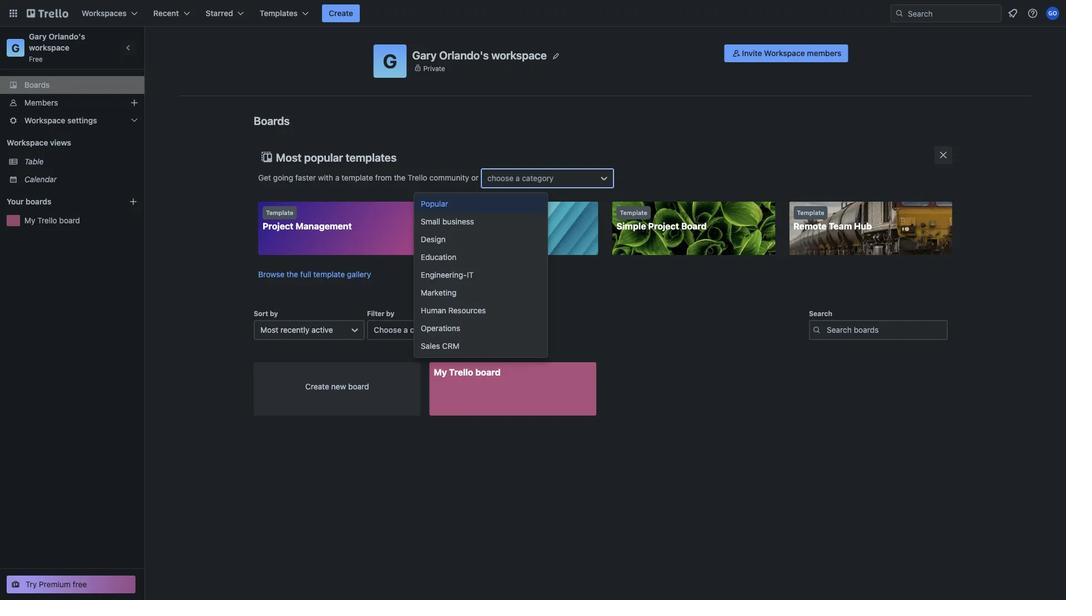Task type: locate. For each thing, give the bounding box(es) containing it.
workspace navigation collapse icon image
[[121, 40, 137, 56]]

most recently active
[[261, 325, 333, 334]]

0 vertical spatial most
[[276, 151, 302, 164]]

gary orlando's workspace free
[[29, 32, 87, 63]]

open information menu image
[[1028, 8, 1039, 19]]

your boards
[[7, 197, 51, 206]]

project inside template simple project board
[[649, 221, 680, 231]]

0 horizontal spatial project
[[263, 221, 294, 231]]

0 vertical spatial trello
[[408, 173, 428, 182]]

0 vertical spatial my trello board
[[24, 216, 80, 225]]

1 project from the left
[[263, 221, 294, 231]]

1 vertical spatial orlando's
[[439, 48, 489, 62]]

1 vertical spatial gary
[[413, 48, 437, 62]]

project inside template project management
[[263, 221, 294, 231]]

create inside create button
[[329, 9, 353, 18]]

gary up the free on the left top of the page
[[29, 32, 47, 41]]

faster
[[296, 173, 316, 182]]

most down sort by
[[261, 325, 279, 334]]

1 horizontal spatial a
[[404, 325, 408, 334]]

recently
[[281, 325, 310, 334]]

0 vertical spatial my
[[24, 216, 35, 225]]

0 vertical spatial create
[[329, 9, 353, 18]]

it
[[467, 270, 474, 279]]

g inside button
[[383, 49, 398, 73]]

1 vertical spatial create
[[306, 382, 329, 391]]

gary
[[29, 32, 47, 41], [413, 48, 437, 62]]

switch to… image
[[8, 8, 19, 19]]

workspace inside "popup button"
[[24, 116, 65, 125]]

0 vertical spatial workspace
[[765, 49, 806, 58]]

1 horizontal spatial g
[[383, 49, 398, 73]]

template up the remote
[[797, 209, 825, 216]]

my down sales crm
[[434, 367, 447, 378]]

try premium free
[[26, 580, 87, 589]]

workspace right invite
[[765, 49, 806, 58]]

0 horizontal spatial boards
[[24, 80, 50, 89]]

template for kanban
[[443, 209, 471, 216]]

template
[[342, 173, 373, 182], [314, 270, 345, 279]]

workspace for gary orlando's workspace
[[492, 48, 547, 62]]

a right choose
[[516, 174, 520, 183]]

1 horizontal spatial my trello board link
[[430, 362, 597, 416]]

create for create
[[329, 9, 353, 18]]

1 horizontal spatial my trello board
[[434, 367, 501, 378]]

by right filter
[[386, 309, 395, 317]]

boards link
[[0, 76, 144, 94]]

1 horizontal spatial my
[[434, 367, 447, 378]]

the right from
[[394, 173, 406, 182]]

get
[[258, 173, 271, 182]]

0 notifications image
[[1007, 7, 1020, 20]]

template up business
[[443, 209, 471, 216]]

boards
[[24, 80, 50, 89], [254, 114, 290, 127]]

template down templates
[[342, 173, 373, 182]]

0 horizontal spatial workspace
[[29, 43, 69, 52]]

1 horizontal spatial orlando's
[[439, 48, 489, 62]]

choose
[[488, 174, 514, 183]]

members link
[[0, 94, 144, 112]]

a right "choose"
[[404, 325, 408, 334]]

my trello board down crm
[[434, 367, 501, 378]]

small
[[421, 217, 441, 226]]

board
[[682, 221, 707, 231]]

2 horizontal spatial board
[[476, 367, 501, 378]]

simple
[[617, 221, 647, 231]]

2 horizontal spatial a
[[516, 174, 520, 183]]

template inside template simple project board
[[620, 209, 648, 216]]

my trello board link
[[24, 215, 138, 226], [430, 362, 597, 416]]

board
[[59, 216, 80, 225], [476, 367, 501, 378], [348, 382, 369, 391]]

orlando's inside gary orlando's workspace free
[[49, 32, 85, 41]]

workspace
[[765, 49, 806, 58], [24, 116, 65, 125], [7, 138, 48, 147]]

choose a collection button
[[367, 320, 478, 340]]

by right sort
[[270, 309, 278, 317]]

0 horizontal spatial orlando's
[[49, 32, 85, 41]]

template right full
[[314, 270, 345, 279]]

template remote team hub
[[794, 209, 873, 231]]

gary orlando's workspace
[[413, 48, 547, 62]]

1 by from the left
[[270, 309, 278, 317]]

0 horizontal spatial g
[[11, 41, 20, 54]]

2 vertical spatial board
[[348, 382, 369, 391]]

template for project
[[266, 209, 294, 216]]

project left 'management' on the top left of the page
[[263, 221, 294, 231]]

0 horizontal spatial gary
[[29, 32, 47, 41]]

trello down crm
[[449, 367, 474, 378]]

1 vertical spatial workspace
[[24, 116, 65, 125]]

templates
[[260, 9, 298, 18]]

the left full
[[287, 270, 298, 279]]

1 vertical spatial trello
[[37, 216, 57, 225]]

workspace inside gary orlando's workspace free
[[29, 43, 69, 52]]

marketing
[[421, 288, 457, 297]]

1 vertical spatial the
[[287, 270, 298, 279]]

orlando's for gary orlando's workspace free
[[49, 32, 85, 41]]

trello down boards
[[37, 216, 57, 225]]

project left "board" on the right top of the page
[[649, 221, 680, 231]]

1 horizontal spatial workspace
[[492, 48, 547, 62]]

0 vertical spatial the
[[394, 173, 406, 182]]

primary element
[[0, 0, 1067, 27]]

1 horizontal spatial gary
[[413, 48, 437, 62]]

kanban
[[440, 221, 472, 231]]

orlando's down back to home image
[[49, 32, 85, 41]]

trello
[[408, 173, 428, 182], [37, 216, 57, 225], [449, 367, 474, 378]]

templates
[[346, 151, 397, 164]]

most popular templates
[[276, 151, 397, 164]]

workspace up the free on the left top of the page
[[29, 43, 69, 52]]

create
[[329, 9, 353, 18], [306, 382, 329, 391]]

1 horizontal spatial by
[[386, 309, 395, 317]]

community
[[430, 173, 469, 182]]

by for filter by
[[386, 309, 395, 317]]

0 horizontal spatial by
[[270, 309, 278, 317]]

0 horizontal spatial my trello board
[[24, 216, 80, 225]]

workspace down members
[[24, 116, 65, 125]]

gary up the private
[[413, 48, 437, 62]]

2 horizontal spatial trello
[[449, 367, 474, 378]]

workspace down primary element
[[492, 48, 547, 62]]

active
[[312, 325, 333, 334]]

g for g button
[[383, 49, 398, 73]]

workspace
[[29, 43, 69, 52], [492, 48, 547, 62]]

human
[[421, 306, 447, 315]]

create button
[[322, 4, 360, 22]]

most up going
[[276, 151, 302, 164]]

try
[[26, 580, 37, 589]]

g left the private
[[383, 49, 398, 73]]

my down your boards
[[24, 216, 35, 225]]

template down going
[[266, 209, 294, 216]]

workspace for views
[[7, 138, 48, 147]]

0 horizontal spatial board
[[59, 216, 80, 225]]

template inside template project management
[[266, 209, 294, 216]]

2 vertical spatial workspace
[[7, 138, 48, 147]]

a inside button
[[404, 325, 408, 334]]

views
[[50, 138, 71, 147]]

1 horizontal spatial project
[[649, 221, 680, 231]]

my
[[24, 216, 35, 225], [434, 367, 447, 378]]

calendar
[[24, 175, 57, 184]]

1 horizontal spatial boards
[[254, 114, 290, 127]]

most
[[276, 151, 302, 164], [261, 325, 279, 334]]

template
[[266, 209, 294, 216], [443, 209, 471, 216], [620, 209, 648, 216], [797, 209, 825, 216], [475, 221, 514, 231]]

0 vertical spatial gary
[[29, 32, 47, 41]]

workspace for gary orlando's workspace free
[[29, 43, 69, 52]]

orlando's up the private
[[439, 48, 489, 62]]

0 horizontal spatial my
[[24, 216, 35, 225]]

remote
[[794, 221, 827, 231]]

0 horizontal spatial my trello board link
[[24, 215, 138, 226]]

template for remote
[[797, 209, 825, 216]]

2 by from the left
[[386, 309, 395, 317]]

members
[[24, 98, 58, 107]]

my trello board down your boards with 1 items 'element'
[[24, 216, 80, 225]]

sm image
[[731, 48, 743, 59]]

gary inside gary orlando's workspace free
[[29, 32, 47, 41]]

1 vertical spatial most
[[261, 325, 279, 334]]

template simple project board
[[617, 209, 707, 231]]

template inside template remote team hub
[[797, 209, 825, 216]]

0 vertical spatial orlando's
[[49, 32, 85, 41]]

2 vertical spatial trello
[[449, 367, 474, 378]]

trello up popular
[[408, 173, 428, 182]]

g
[[11, 41, 20, 54], [383, 49, 398, 73]]

my trello board
[[24, 216, 80, 225], [434, 367, 501, 378]]

0 vertical spatial my trello board link
[[24, 215, 138, 226]]

g down switch to… icon at the top left
[[11, 41, 20, 54]]

collection
[[410, 325, 446, 334]]

invite workspace members
[[743, 49, 842, 58]]

1 vertical spatial my trello board
[[434, 367, 501, 378]]

gary orlando's workspace link
[[29, 32, 87, 52]]

by
[[270, 309, 278, 317], [386, 309, 395, 317]]

2 project from the left
[[649, 221, 680, 231]]

sort by
[[254, 309, 278, 317]]

a right with
[[335, 173, 340, 182]]

template for simple
[[620, 209, 648, 216]]

by for sort by
[[270, 309, 278, 317]]

1 vertical spatial my trello board link
[[430, 362, 597, 416]]

template up simple
[[620, 209, 648, 216]]

the
[[394, 173, 406, 182], [287, 270, 298, 279]]

workspace up table on the top left
[[7, 138, 48, 147]]

gary for gary orlando's workspace
[[413, 48, 437, 62]]

0 vertical spatial boards
[[24, 80, 50, 89]]

members
[[808, 49, 842, 58]]



Task type: vqa. For each thing, say whether or not it's contained in the screenshot.
added related to added
no



Task type: describe. For each thing, give the bounding box(es) containing it.
search
[[810, 309, 833, 317]]

with
[[318, 173, 333, 182]]

g button
[[374, 44, 407, 78]]

add board image
[[129, 197, 138, 206]]

workspace for settings
[[24, 116, 65, 125]]

template kanban template
[[440, 209, 514, 231]]

choose a category
[[488, 174, 554, 183]]

browse
[[258, 270, 285, 279]]

workspaces button
[[75, 4, 144, 22]]

workspace inside button
[[765, 49, 806, 58]]

sales crm
[[421, 341, 460, 351]]

invite workspace members button
[[725, 44, 849, 62]]

recent
[[153, 9, 179, 18]]

your boards with 1 items element
[[7, 195, 112, 208]]

1 vertical spatial template
[[314, 270, 345, 279]]

0 horizontal spatial a
[[335, 173, 340, 182]]

business
[[443, 217, 474, 226]]

get going faster with a template from the trello community or
[[258, 173, 481, 182]]

try premium free button
[[7, 576, 136, 593]]

or
[[472, 173, 479, 182]]

team
[[829, 221, 853, 231]]

0 vertical spatial template
[[342, 173, 373, 182]]

new
[[332, 382, 346, 391]]

design
[[421, 235, 446, 244]]

settings
[[67, 116, 97, 125]]

engineering-it
[[421, 270, 474, 279]]

gary orlando (garyorlando) image
[[1047, 7, 1060, 20]]

free
[[73, 580, 87, 589]]

from
[[375, 173, 392, 182]]

0 vertical spatial board
[[59, 216, 80, 225]]

boards
[[26, 197, 51, 206]]

hub
[[855, 221, 873, 231]]

choose a collection
[[374, 325, 446, 334]]

sort
[[254, 309, 268, 317]]

starred
[[206, 9, 233, 18]]

free
[[29, 55, 43, 63]]

recent button
[[147, 4, 197, 22]]

category
[[522, 174, 554, 183]]

invite
[[743, 49, 763, 58]]

education
[[421, 253, 457, 262]]

filter by
[[367, 309, 395, 317]]

crm
[[442, 341, 460, 351]]

calendar link
[[24, 174, 138, 185]]

template project management
[[263, 209, 352, 231]]

Search field
[[905, 5, 1002, 22]]

filter
[[367, 309, 385, 317]]

engineering-
[[421, 270, 467, 279]]

template right business
[[475, 221, 514, 231]]

workspace views
[[7, 138, 71, 147]]

premium
[[39, 580, 71, 589]]

1 horizontal spatial trello
[[408, 173, 428, 182]]

templates button
[[253, 4, 316, 22]]

choose
[[374, 325, 402, 334]]

g for g link
[[11, 41, 20, 54]]

back to home image
[[27, 4, 68, 22]]

gary for gary orlando's workspace free
[[29, 32, 47, 41]]

resources
[[449, 306, 486, 315]]

1 vertical spatial my
[[434, 367, 447, 378]]

small business
[[421, 217, 474, 226]]

workspace settings
[[24, 116, 97, 125]]

create new board
[[306, 382, 369, 391]]

table link
[[24, 156, 138, 167]]

0 horizontal spatial trello
[[37, 216, 57, 225]]

starred button
[[199, 4, 251, 22]]

Search text field
[[810, 320, 948, 340]]

going
[[273, 173, 293, 182]]

human resources
[[421, 306, 486, 315]]

1 horizontal spatial the
[[394, 173, 406, 182]]

a for choose a category
[[516, 174, 520, 183]]

orlando's for gary orlando's workspace
[[439, 48, 489, 62]]

management
[[296, 221, 352, 231]]

your
[[7, 197, 24, 206]]

most for most recently active
[[261, 325, 279, 334]]

1 vertical spatial boards
[[254, 114, 290, 127]]

full
[[301, 270, 311, 279]]

gallery
[[347, 270, 371, 279]]

create for create new board
[[306, 382, 329, 391]]

browse the full template gallery link
[[258, 270, 371, 279]]

workspaces
[[82, 9, 127, 18]]

workspace settings button
[[0, 112, 144, 129]]

most for most popular templates
[[276, 151, 302, 164]]

operations
[[421, 324, 461, 333]]

private
[[424, 64, 445, 72]]

1 horizontal spatial board
[[348, 382, 369, 391]]

table
[[24, 157, 44, 166]]

search image
[[896, 9, 905, 18]]

1 vertical spatial board
[[476, 367, 501, 378]]

browse the full template gallery
[[258, 270, 371, 279]]

g link
[[7, 39, 24, 57]]

sales
[[421, 341, 440, 351]]

popular
[[421, 199, 448, 208]]

a for choose a collection
[[404, 325, 408, 334]]

0 horizontal spatial the
[[287, 270, 298, 279]]

popular
[[304, 151, 343, 164]]



